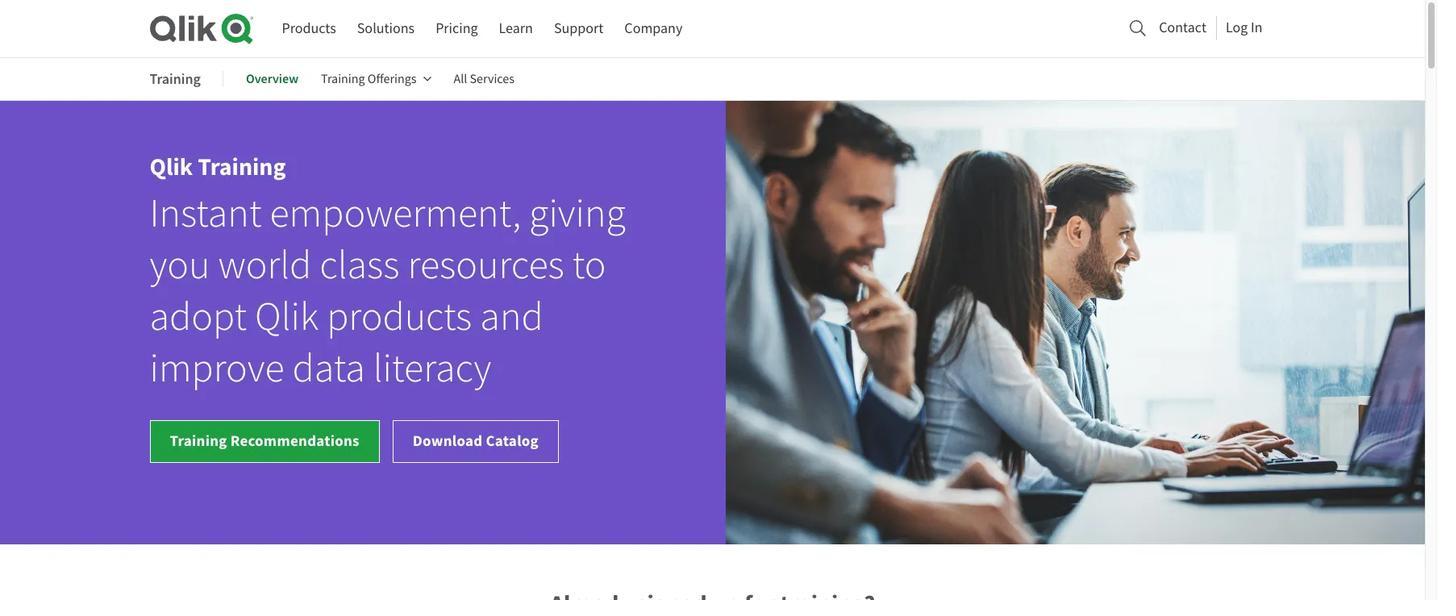 Task type: locate. For each thing, give the bounding box(es) containing it.
literacy
[[373, 344, 491, 394]]

instant
[[150, 189, 262, 239]]

0 horizontal spatial qlik
[[150, 151, 193, 183]]

class
[[320, 240, 400, 290]]

in
[[1251, 18, 1263, 37]]

log in
[[1226, 18, 1263, 37]]

qlik training instant empowerment, giving you world class resources to adopt qlik products and improve data literacy
[[150, 151, 626, 394]]

learn link
[[499, 14, 533, 44]]

empowerment,
[[270, 189, 521, 239]]

pricing link
[[436, 14, 478, 44]]

training down go to the home page. image
[[150, 69, 201, 88]]

training for training offerings
[[321, 71, 365, 87]]

solutions
[[357, 19, 415, 38]]

contact
[[1159, 18, 1207, 37]]

world
[[218, 240, 312, 290]]

qlik down world
[[255, 292, 319, 342]]

recommendations
[[230, 431, 360, 451]]

training
[[150, 69, 201, 88], [321, 71, 365, 87], [198, 151, 286, 183], [170, 431, 227, 451]]

company
[[625, 19, 683, 38]]

menu bar
[[282, 14, 683, 44]]

log
[[1226, 18, 1248, 37]]

overview link
[[246, 60, 299, 98]]

training for training
[[150, 69, 201, 88]]

menu bar containing products
[[282, 14, 683, 44]]

offerings
[[368, 71, 417, 87]]

1 horizontal spatial qlik
[[255, 292, 319, 342]]

training left offerings
[[321, 71, 365, 87]]

training up instant
[[198, 151, 286, 183]]

resources
[[408, 240, 565, 290]]

you
[[150, 240, 210, 290]]

training offerings link
[[321, 60, 431, 98]]

contact link
[[1159, 14, 1207, 41]]

products link
[[282, 14, 336, 44]]

qlik
[[150, 151, 193, 183], [255, 292, 319, 342]]

training menu bar
[[150, 60, 537, 98]]

to
[[573, 240, 606, 290]]

pricing
[[436, 19, 478, 38]]

support
[[554, 19, 604, 38]]

training down improve
[[170, 431, 227, 451]]

training for training recommendations
[[170, 431, 227, 451]]

qlik up instant
[[150, 151, 193, 183]]



Task type: vqa. For each thing, say whether or not it's contained in the screenshot.
topmost Qlik
yes



Task type: describe. For each thing, give the bounding box(es) containing it.
qlik main element
[[282, 14, 1276, 44]]

services
[[470, 71, 515, 87]]

training offerings
[[321, 71, 417, 87]]

training recommendations
[[170, 431, 360, 451]]

download
[[413, 431, 483, 451]]

go to the home page. image
[[150, 13, 253, 44]]

adopt
[[150, 292, 247, 342]]

products
[[327, 292, 472, 342]]

download catalog link
[[393, 420, 559, 463]]

catalog
[[486, 431, 539, 451]]

improve
[[150, 344, 284, 394]]

solutions link
[[357, 14, 415, 44]]

download catalog
[[413, 431, 539, 451]]

support link
[[554, 14, 604, 44]]

giving
[[529, 189, 626, 239]]

1 vertical spatial qlik
[[255, 292, 319, 342]]

training inside qlik training instant empowerment, giving you world class resources to adopt qlik products and improve data literacy
[[198, 151, 286, 183]]

training recommendations link
[[150, 420, 380, 463]]

overview
[[246, 70, 299, 87]]

learn
[[499, 19, 533, 38]]

all
[[454, 71, 467, 87]]

menu bar inside qlik main "element"
[[282, 14, 683, 44]]

0 vertical spatial qlik
[[150, 151, 193, 183]]

data
[[293, 344, 365, 394]]

company link
[[625, 14, 683, 44]]

log in link
[[1226, 14, 1263, 41]]

products
[[282, 19, 336, 38]]

all services
[[454, 71, 515, 87]]

all services link
[[454, 60, 515, 98]]

and
[[480, 292, 543, 342]]



